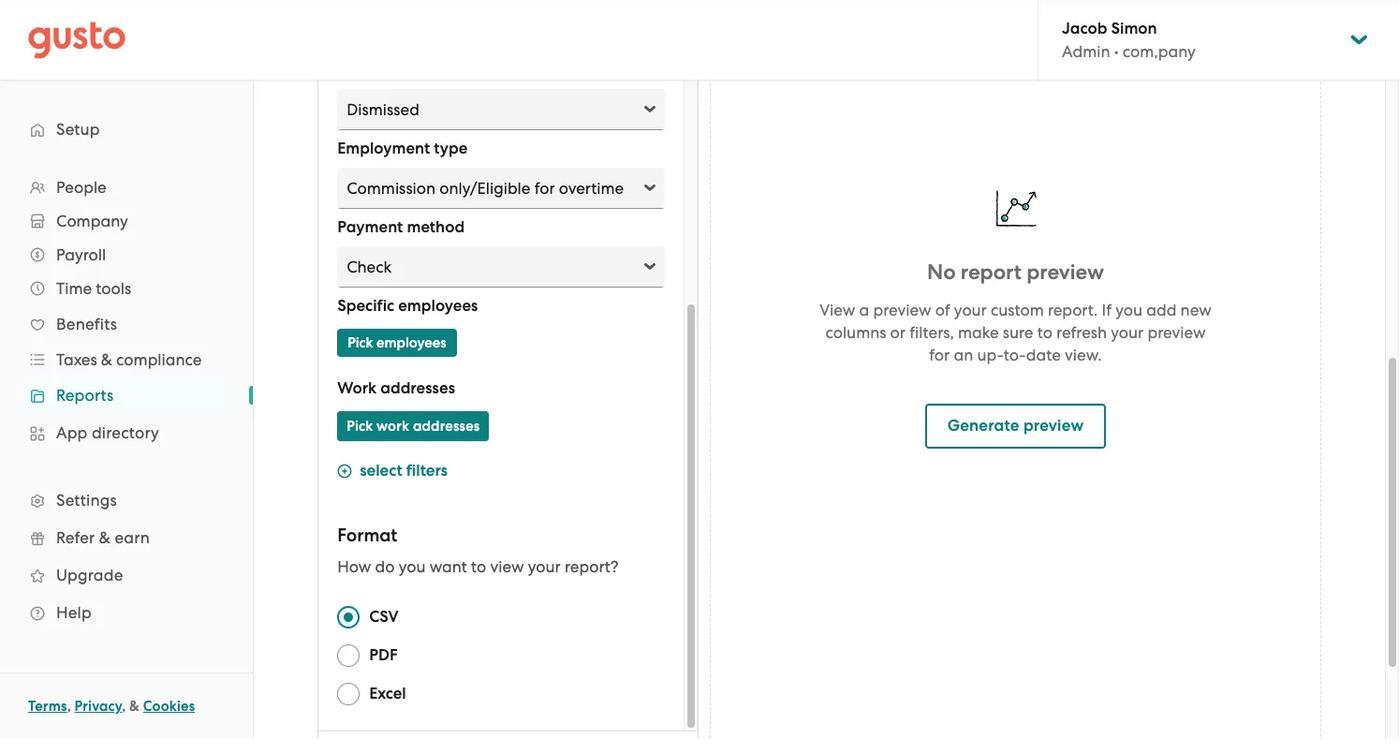 Task type: vqa. For each thing, say whether or not it's contained in the screenshot.
of
yes



Task type: describe. For each thing, give the bounding box(es) containing it.
terms
[[28, 698, 67, 715]]

app directory link
[[19, 416, 234, 450]]

add
[[1147, 300, 1177, 319]]

employment status
[[337, 60, 479, 80]]

work addresses
[[337, 378, 455, 398]]

time
[[56, 279, 92, 298]]

columns
[[826, 323, 887, 341]]

generate preview
[[948, 415, 1084, 435]]

0 vertical spatial addresses
[[381, 378, 455, 398]]

an
[[954, 345, 973, 364]]

1 horizontal spatial your
[[954, 300, 987, 319]]

people
[[56, 178, 107, 197]]

cookies button
[[143, 695, 195, 718]]

how
[[337, 557, 371, 576]]

filters,
[[910, 323, 954, 341]]

if
[[1102, 300, 1112, 319]]

simon
[[1112, 19, 1157, 38]]

refer & earn link
[[19, 521, 234, 555]]

select filters
[[360, 461, 448, 481]]

taxes & compliance button
[[19, 343, 234, 377]]

for
[[930, 345, 950, 364]]

people button
[[19, 170, 234, 204]]

& for earn
[[99, 528, 111, 547]]

pick for pick employees
[[348, 334, 373, 351]]

list containing people
[[0, 170, 253, 631]]

employees for pick employees
[[377, 334, 446, 351]]

directory
[[92, 423, 159, 442]]

view
[[820, 300, 856, 319]]

help
[[56, 603, 92, 622]]

select filters button
[[337, 460, 448, 485]]

settings link
[[19, 483, 234, 517]]

view.
[[1065, 345, 1102, 364]]

no
[[927, 259, 956, 284]]

home image
[[28, 21, 126, 59]]

app directory
[[56, 423, 159, 442]]

admin
[[1062, 42, 1111, 61]]

to-
[[1004, 345, 1027, 364]]

taxes
[[56, 350, 97, 369]]

sure
[[1003, 323, 1034, 341]]

report.
[[1048, 300, 1098, 319]]

new
[[1181, 300, 1212, 319]]

pick work addresses
[[347, 418, 480, 435]]

company button
[[19, 204, 234, 238]]

csv
[[369, 607, 399, 627]]

method
[[407, 217, 465, 237]]

privacy
[[75, 698, 122, 715]]

0 horizontal spatial you
[[399, 557, 426, 576]]

refer
[[56, 528, 95, 547]]

work
[[377, 418, 410, 435]]

you inside view a preview of your custom report. if you add new columns or filters, make sure to refresh your preview for an up-to-date view.
[[1116, 300, 1143, 319]]

preview up or
[[873, 300, 932, 319]]

make
[[958, 323, 999, 341]]

employment for employment type
[[337, 139, 430, 158]]

PDF radio
[[337, 644, 360, 667]]

refresh
[[1057, 323, 1107, 341]]

Excel radio
[[337, 683, 360, 705]]

view
[[490, 557, 524, 576]]

gusto navigation element
[[0, 81, 253, 661]]

cookies
[[143, 698, 195, 715]]

view a preview of your custom report. if you add new columns or filters, make sure to refresh your preview for an up-to-date view.
[[820, 300, 1212, 364]]

setup link
[[19, 112, 234, 146]]

status
[[434, 60, 479, 80]]

tools
[[96, 279, 131, 298]]

filters
[[406, 461, 448, 481]]

payment
[[337, 217, 403, 237]]

1 , from the left
[[67, 698, 71, 715]]

format
[[337, 525, 397, 546]]

do
[[375, 557, 395, 576]]

excel
[[369, 684, 406, 703]]

to inside view a preview of your custom report. if you add new columns or filters, make sure to refresh your preview for an up-to-date view.
[[1038, 323, 1053, 341]]

jacob simon admin • com,pany
[[1062, 19, 1196, 61]]



Task type: locate. For each thing, give the bounding box(es) containing it.
& for compliance
[[101, 350, 112, 369]]

benefits link
[[19, 307, 234, 341]]

module__icon___go7vc image
[[337, 464, 352, 479]]

payment method
[[337, 217, 465, 237]]

addresses up filters
[[413, 418, 480, 435]]

earn
[[115, 528, 150, 547]]

2 , from the left
[[122, 698, 126, 715]]

pick inside button
[[348, 334, 373, 351]]

list
[[0, 170, 253, 631]]

com,pany
[[1123, 42, 1196, 61]]

refer & earn
[[56, 528, 150, 547]]

& left cookies
[[129, 698, 140, 715]]

1 vertical spatial you
[[399, 557, 426, 576]]

1 horizontal spatial ,
[[122, 698, 126, 715]]

you
[[1116, 300, 1143, 319], [399, 557, 426, 576]]

preview down add
[[1148, 323, 1206, 341]]

addresses
[[381, 378, 455, 398], [413, 418, 480, 435]]

employees down specific employees
[[377, 334, 446, 351]]

pick down specific
[[348, 334, 373, 351]]

1 vertical spatial employment
[[337, 139, 430, 158]]

settings
[[56, 491, 117, 510]]

employment
[[337, 60, 430, 80], [337, 139, 430, 158]]

custom
[[991, 300, 1044, 319]]

terms link
[[28, 698, 67, 715]]

0 vertical spatial employment
[[337, 60, 430, 80]]

preview up report.
[[1027, 259, 1104, 284]]

report?
[[565, 557, 619, 576]]

time tools
[[56, 279, 131, 298]]

, left cookies
[[122, 698, 126, 715]]

time tools button
[[19, 272, 234, 305]]

of
[[936, 300, 950, 319]]

2 horizontal spatial your
[[1111, 323, 1144, 341]]

select
[[360, 461, 402, 481]]

pick
[[348, 334, 373, 351], [347, 418, 373, 435]]

& left earn
[[99, 528, 111, 547]]

you right do
[[399, 557, 426, 576]]

, left privacy link
[[67, 698, 71, 715]]

employees for specific employees
[[398, 296, 478, 316]]

taxes & compliance
[[56, 350, 202, 369]]

employment left status
[[337, 60, 430, 80]]

1 horizontal spatial you
[[1116, 300, 1143, 319]]

•
[[1114, 42, 1119, 61]]

& inside "dropdown button"
[[101, 350, 112, 369]]

0 vertical spatial you
[[1116, 300, 1143, 319]]

your right view
[[528, 557, 561, 576]]

or
[[890, 323, 906, 341]]

setup
[[56, 120, 100, 139]]

CSV radio
[[337, 606, 360, 629]]

help link
[[19, 596, 234, 629]]

preview inside button
[[1024, 415, 1084, 435]]

pick employees button
[[337, 329, 457, 357]]

1 vertical spatial addresses
[[413, 418, 480, 435]]

pick work addresses button
[[337, 411, 489, 441]]

company
[[56, 212, 128, 230]]

you right if
[[1116, 300, 1143, 319]]

a
[[859, 300, 870, 319]]

employment type
[[337, 139, 468, 158]]

payroll
[[56, 245, 106, 264]]

0 horizontal spatial to
[[471, 557, 486, 576]]

2 vertical spatial &
[[129, 698, 140, 715]]

upgrade link
[[19, 558, 234, 592]]

reports link
[[19, 378, 234, 412]]

1 vertical spatial to
[[471, 557, 486, 576]]

app
[[56, 423, 88, 442]]

pick left work
[[347, 418, 373, 435]]

type
[[434, 139, 468, 158]]

date
[[1027, 345, 1061, 364]]

pick inside button
[[347, 418, 373, 435]]

to
[[1038, 323, 1053, 341], [471, 557, 486, 576]]

& right taxes
[[101, 350, 112, 369]]

privacy link
[[75, 698, 122, 715]]

generate
[[948, 415, 1020, 435]]

to up "date"
[[1038, 323, 1053, 341]]

,
[[67, 698, 71, 715], [122, 698, 126, 715]]

terms , privacy , & cookies
[[28, 698, 195, 715]]

1 vertical spatial your
[[1111, 323, 1144, 341]]

your
[[954, 300, 987, 319], [1111, 323, 1144, 341], [528, 557, 561, 576]]

employment left type
[[337, 139, 430, 158]]

report
[[961, 259, 1022, 284]]

0 horizontal spatial your
[[528, 557, 561, 576]]

1 vertical spatial employees
[[377, 334, 446, 351]]

2 vertical spatial your
[[528, 557, 561, 576]]

employees
[[398, 296, 478, 316], [377, 334, 446, 351]]

reports
[[56, 386, 114, 405]]

0 vertical spatial &
[[101, 350, 112, 369]]

&
[[101, 350, 112, 369], [99, 528, 111, 547], [129, 698, 140, 715]]

your up the make
[[954, 300, 987, 319]]

specific employees
[[337, 296, 478, 316]]

employees up pick employees button
[[398, 296, 478, 316]]

pick employees
[[348, 334, 446, 351]]

employees inside button
[[377, 334, 446, 351]]

addresses inside pick work addresses button
[[413, 418, 480, 435]]

jacob
[[1062, 19, 1108, 38]]

generate preview button
[[925, 403, 1107, 448]]

1 vertical spatial &
[[99, 528, 111, 547]]

benefits
[[56, 315, 117, 333]]

0 vertical spatial pick
[[348, 334, 373, 351]]

your down if
[[1111, 323, 1144, 341]]

how do you want to view your report?
[[337, 557, 619, 576]]

work
[[337, 378, 377, 398]]

1 horizontal spatial to
[[1038, 323, 1053, 341]]

to left view
[[471, 557, 486, 576]]

1 employment from the top
[[337, 60, 430, 80]]

addresses up pick work addresses
[[381, 378, 455, 398]]

1 vertical spatial pick
[[347, 418, 373, 435]]

0 vertical spatial to
[[1038, 323, 1053, 341]]

compliance
[[116, 350, 202, 369]]

0 vertical spatial employees
[[398, 296, 478, 316]]

want
[[430, 557, 467, 576]]

upgrade
[[56, 566, 123, 585]]

specific
[[337, 296, 394, 316]]

2 employment from the top
[[337, 139, 430, 158]]

payroll button
[[19, 238, 234, 272]]

up-
[[977, 345, 1004, 364]]

employment for employment status
[[337, 60, 430, 80]]

no report preview
[[927, 259, 1104, 284]]

pdf
[[369, 645, 398, 665]]

pick for pick work addresses
[[347, 418, 373, 435]]

0 vertical spatial your
[[954, 300, 987, 319]]

preview right generate
[[1024, 415, 1084, 435]]

0 horizontal spatial ,
[[67, 698, 71, 715]]



